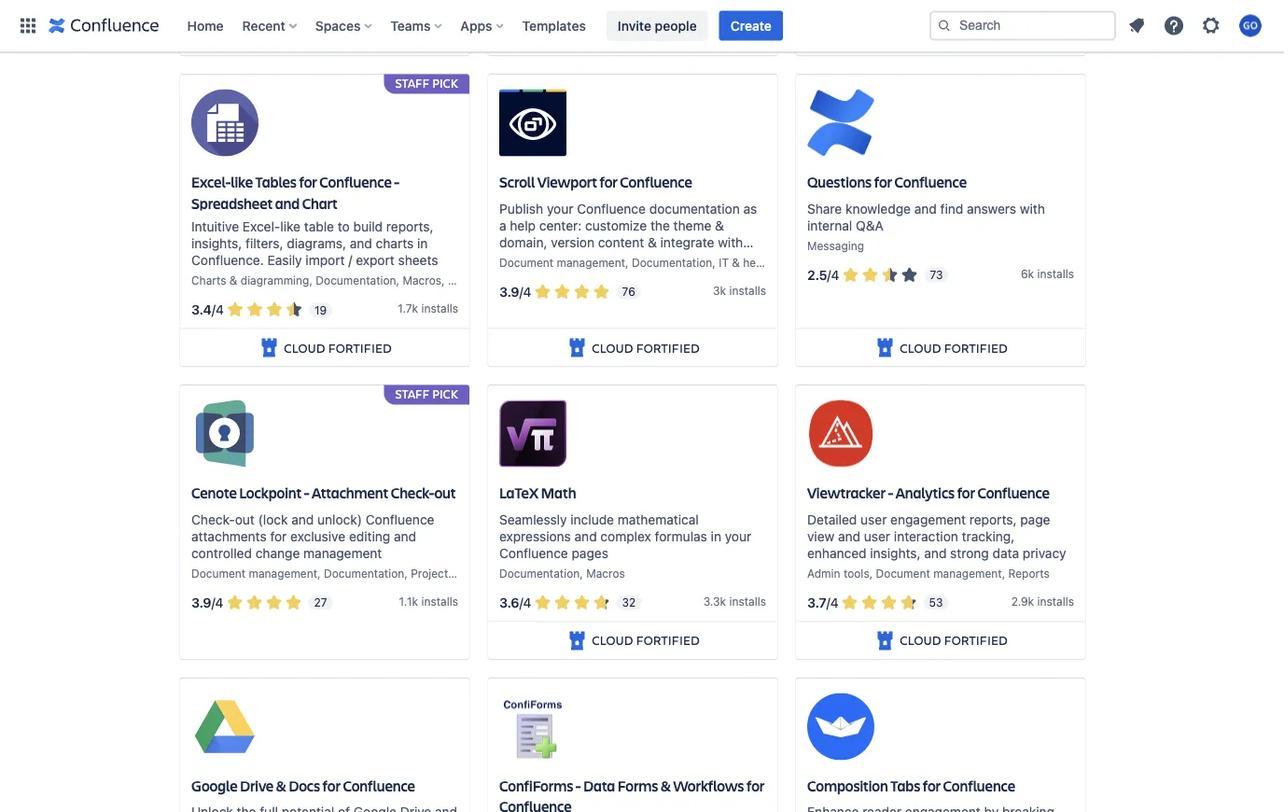 Task type: locate. For each thing, give the bounding box(es) containing it.
0 horizontal spatial document
[[191, 567, 246, 580]]

management down strong
[[934, 567, 1003, 580]]

help
[[510, 218, 536, 233]]

tools inside publish your confluence documentation as a help center: customize the theme & domain, version content & integrate with other tools
[[535, 252, 565, 267]]

management inside the intuitive excel-like table to build reports, insights, filters, diagrams, and charts in confluence. easily import / export sheets charts & diagramming , documentation , macros , project management
[[489, 274, 558, 287]]

2 staff pick from the top
[[396, 386, 458, 402]]

teams button
[[385, 11, 450, 41]]

/ for cenote lockpoint - attachment check-out
[[212, 595, 215, 611]]

install right 1.7k
[[422, 302, 453, 315]]

confluence down confiforms at the left bottom
[[500, 798, 572, 812]]

3.9 / 4 down other
[[500, 284, 532, 300]]

1 vertical spatial like
[[280, 219, 301, 234]]

, down pages
[[580, 567, 583, 580]]

- left data
[[576, 776, 581, 796]]

,
[[626, 256, 629, 269], [713, 256, 716, 269], [309, 274, 313, 287], [396, 274, 400, 287], [442, 274, 445, 287], [318, 567, 321, 580], [405, 567, 408, 580], [580, 567, 583, 580], [870, 567, 873, 580], [1003, 567, 1006, 580]]

document inside detailed user engagement reports, page view and user interaction tracking, enhanced insights, and strong data privacy admin tools , document management , reports
[[876, 567, 931, 580]]

0 vertical spatial macros
[[403, 274, 442, 287]]

1 horizontal spatial cloud fortified app badge image
[[566, 630, 589, 653]]

center:
[[540, 218, 582, 233]]

user
[[861, 512, 887, 527], [865, 529, 891, 544]]

project inside check-out (lock and unlock) confluence attachments for exclusive editing and controlled change management document management , documentation , project management
[[411, 567, 448, 580]]

0 horizontal spatial macros
[[403, 274, 442, 287]]

for right the tabs
[[923, 776, 941, 796]]

notification icon image
[[1126, 14, 1149, 37]]

3.9 / 4 down controlled
[[191, 595, 224, 611]]

customize
[[586, 218, 647, 233]]

1 horizontal spatial check-
[[391, 483, 435, 503]]

s right 1.7k
[[453, 302, 459, 315]]

1 vertical spatial out
[[235, 512, 255, 527]]

1 vertical spatial with
[[718, 235, 744, 250]]

excel- inside excel-like tables for confluence - spreadsheet and chart
[[191, 172, 231, 192]]

with up "it"
[[718, 235, 744, 250]]

& right "it"
[[732, 256, 740, 269]]

latex
[[500, 483, 539, 503]]

create link
[[720, 11, 783, 41]]

in up sheets
[[417, 236, 428, 251]]

2 horizontal spatial document
[[876, 567, 931, 580]]

detailed
[[808, 512, 858, 527]]

staff down teams popup button
[[396, 75, 430, 91]]

docs
[[289, 776, 320, 796]]

macros inside the intuitive excel-like table to build reports, insights, filters, diagrams, and charts in confluence. easily import / export sheets charts & diagramming , documentation , macros , project management
[[403, 274, 442, 287]]

document
[[500, 256, 554, 269], [191, 567, 246, 580], [876, 567, 931, 580]]

0 horizontal spatial out
[[235, 512, 255, 527]]

cloud fortified app badge image
[[566, 26, 589, 49], [566, 337, 589, 360], [874, 337, 897, 360]]

confluence inside confiforms - data forms & workflows for confluence
[[500, 798, 572, 812]]

/ down other
[[520, 284, 524, 300]]

formulas
[[655, 529, 708, 544]]

pick for excel-like tables for confluence - spreadsheet and chart
[[433, 75, 458, 91]]

filters,
[[246, 236, 283, 251]]

1 horizontal spatial document
[[500, 256, 554, 269]]

confluence inside publish your confluence documentation as a help center: customize the theme & domain, version content & integrate with other tools
[[577, 201, 646, 217]]

1 vertical spatial your
[[725, 529, 752, 544]]

cloud fortified app badge image for latex math
[[566, 630, 589, 653]]

tracking,
[[962, 529, 1015, 544]]

2 pick from the top
[[433, 386, 458, 402]]

document inside check-out (lock and unlock) confluence attachments for exclusive editing and controlled change management document management , documentation , project management
[[191, 567, 246, 580]]

and down 'tables'
[[275, 194, 300, 213]]

a
[[500, 218, 507, 233]]

reports, up charts in the top of the page
[[387, 219, 434, 234]]

, down data
[[1003, 567, 1006, 580]]

0 horizontal spatial 3.9
[[191, 595, 212, 611]]

mathematical
[[618, 512, 699, 527]]

cloud fortified app badge image
[[258, 337, 280, 360], [566, 630, 589, 653], [874, 630, 897, 653]]

0 vertical spatial project
[[448, 274, 486, 287]]

confluence up customize
[[577, 201, 646, 217]]

1 vertical spatial tools
[[844, 567, 870, 580]]

1.1k
[[399, 595, 418, 608]]

fortified
[[637, 28, 700, 46], [945, 28, 1008, 46], [328, 339, 392, 357], [637, 339, 700, 357], [945, 339, 1008, 357], [637, 632, 700, 650], [945, 632, 1008, 650]]

like left the table
[[280, 219, 301, 234]]

page
[[1021, 512, 1051, 527]]

s
[[1069, 267, 1075, 280], [761, 284, 767, 297], [453, 302, 459, 315], [453, 595, 459, 608], [761, 595, 767, 608], [1069, 595, 1075, 608]]

0 vertical spatial insights,
[[191, 236, 242, 251]]

4 for viewtracker - analytics for confluence
[[831, 595, 839, 611]]

excel-like tables for confluence - spreadsheet and chart image
[[191, 90, 259, 157]]

- up charts in the top of the page
[[394, 172, 400, 192]]

charts
[[191, 274, 226, 287]]

0 horizontal spatial excel-
[[191, 172, 231, 192]]

0 vertical spatial tools
[[535, 252, 565, 267]]

insights,
[[191, 236, 242, 251], [871, 546, 921, 561]]

/ down messaging
[[828, 268, 832, 283]]

1 horizontal spatial tools
[[844, 567, 870, 580]]

your right formulas
[[725, 529, 752, 544]]

0 vertical spatial staff
[[396, 75, 430, 91]]

0 vertical spatial out
[[435, 483, 456, 503]]

0 horizontal spatial in
[[417, 236, 428, 251]]

confluence down expressions
[[500, 546, 568, 561]]

0 horizontal spatial with
[[718, 235, 744, 250]]

1 vertical spatial staff pick
[[396, 386, 458, 402]]

your
[[547, 201, 574, 217], [725, 529, 752, 544]]

1 vertical spatial excel-
[[243, 219, 280, 234]]

confluence image
[[49, 14, 159, 37], [49, 14, 159, 37]]

tools down enhanced on the bottom right
[[844, 567, 870, 580]]

1 vertical spatial 3.9 / 4
[[191, 595, 224, 611]]

document down controlled
[[191, 567, 246, 580]]

3.3k install s
[[704, 595, 767, 608]]

, up 1.7k install s
[[442, 274, 445, 287]]

document down interaction
[[876, 567, 931, 580]]

s down helpdesk
[[761, 284, 767, 297]]

user down viewtracker
[[861, 512, 887, 527]]

0 vertical spatial staff pick
[[396, 75, 458, 91]]

pick for cenote lockpoint - attachment check-out
[[433, 386, 458, 402]]

lockpoint
[[239, 483, 302, 503]]

0 horizontal spatial your
[[547, 201, 574, 217]]

1 vertical spatial reports,
[[970, 512, 1017, 527]]

2 horizontal spatial cloud fortified app badge image
[[874, 630, 897, 653]]

, left "it"
[[713, 256, 716, 269]]

1 vertical spatial staff
[[396, 386, 430, 402]]

document down domain,
[[500, 256, 554, 269]]

/ down admin
[[827, 595, 831, 611]]

latex math image
[[500, 401, 567, 468]]

/ left export
[[349, 253, 352, 268]]

1 vertical spatial check-
[[191, 512, 235, 527]]

check-
[[391, 483, 435, 503], [191, 512, 235, 527]]

for inside check-out (lock and unlock) confluence attachments for exclusive editing and controlled change management document management , documentation , project management
[[270, 529, 287, 544]]

management down other
[[489, 274, 558, 287]]

reports, inside the intuitive excel-like table to build reports, insights, filters, diagrams, and charts in confluence. easily import / export sheets charts & diagramming , documentation , macros , project management
[[387, 219, 434, 234]]

0 vertical spatial 3.9 / 4
[[500, 284, 532, 300]]

exclusive
[[291, 529, 346, 544]]

confluence
[[320, 172, 392, 192], [620, 172, 693, 192], [895, 172, 967, 192], [577, 201, 646, 217], [978, 483, 1050, 503], [366, 512, 435, 527], [500, 546, 568, 561], [343, 776, 415, 796], [944, 776, 1016, 796], [500, 798, 572, 812]]

4 for excel-like tables for confluence - spreadsheet and chart
[[216, 302, 224, 318]]

0 vertical spatial reports,
[[387, 219, 434, 234]]

3.9 down controlled
[[191, 595, 212, 611]]

0 horizontal spatial 3.9 / 4
[[191, 595, 224, 611]]

documentation down editing
[[324, 567, 405, 580]]

4 for questions for confluence
[[832, 268, 840, 283]]

4 right the 3.6
[[524, 595, 532, 611]]

macros
[[403, 274, 442, 287], [587, 567, 625, 580]]

1 vertical spatial macros
[[587, 567, 625, 580]]

intuitive
[[191, 219, 239, 234]]

the
[[651, 218, 670, 233]]

0 vertical spatial check-
[[391, 483, 435, 503]]

insights, down interaction
[[871, 546, 921, 561]]

for inside confiforms - data forms & workflows for confluence
[[747, 776, 765, 796]]

for inside excel-like tables for confluence - spreadsheet and chart
[[299, 172, 317, 192]]

tools
[[535, 252, 565, 267], [844, 567, 870, 580]]

0 horizontal spatial like
[[231, 172, 253, 192]]

tools down the version
[[535, 252, 565, 267]]

1 horizontal spatial 3.9 / 4
[[500, 284, 532, 300]]

for right workflows
[[747, 776, 765, 796]]

with inside share knowledge and find answers with internal q&a messaging
[[1021, 201, 1046, 217]]

diagrams,
[[287, 236, 346, 251]]

staff pick down 1.7k install s
[[396, 386, 458, 402]]

4 down controlled
[[215, 595, 224, 611]]

as
[[744, 201, 758, 217]]

6k
[[1022, 267, 1035, 280]]

-
[[394, 172, 400, 192], [304, 483, 310, 503], [888, 483, 894, 503], [576, 776, 581, 796]]

confiforms
[[500, 776, 574, 796]]

scroll
[[500, 172, 535, 192]]

1 staff pick from the top
[[396, 75, 458, 91]]

0 horizontal spatial cloud fortified app badge image
[[258, 337, 280, 360]]

install right the 1.1k
[[422, 595, 453, 608]]

1 vertical spatial in
[[711, 529, 722, 544]]

confluence inside check-out (lock and unlock) confluence attachments for exclusive editing and controlled change management document management , documentation , project management
[[366, 512, 435, 527]]

76
[[622, 286, 636, 299]]

& right theme
[[715, 218, 725, 233]]

, down import
[[309, 274, 313, 287]]

cloud fortified
[[592, 28, 700, 46], [900, 28, 1008, 46], [284, 339, 392, 357], [592, 339, 700, 357], [900, 339, 1008, 357], [592, 632, 700, 650], [900, 632, 1008, 650]]

documentation down expressions
[[500, 567, 580, 580]]

0 vertical spatial your
[[547, 201, 574, 217]]

4
[[832, 268, 840, 283], [524, 284, 532, 300], [216, 302, 224, 318], [215, 595, 224, 611], [524, 595, 532, 611], [831, 595, 839, 611]]

change
[[256, 546, 300, 561]]

, right admin
[[870, 567, 873, 580]]

charts
[[376, 236, 414, 251]]

confluence right docs on the left bottom of page
[[343, 776, 415, 796]]

in
[[417, 236, 428, 251], [711, 529, 722, 544]]

0 vertical spatial with
[[1021, 201, 1046, 217]]

0 horizontal spatial reports,
[[387, 219, 434, 234]]

s right the 1.1k
[[453, 595, 459, 608]]

data
[[584, 776, 616, 796]]

apps button
[[455, 11, 511, 41]]

& right forms
[[661, 776, 671, 796]]

1 horizontal spatial your
[[725, 529, 752, 544]]

install for questions for confluence
[[1038, 267, 1069, 280]]

for up 'change'
[[270, 529, 287, 544]]

2.5
[[808, 268, 828, 283]]

3.9 / 4
[[500, 284, 532, 300], [191, 595, 224, 611]]

2 staff from the top
[[396, 386, 430, 402]]

3.4 / 4
[[191, 302, 224, 318]]

1 horizontal spatial with
[[1021, 201, 1046, 217]]

reports, up tracking,
[[970, 512, 1017, 527]]

1 vertical spatial project
[[411, 567, 448, 580]]

4 right 3.4
[[216, 302, 224, 318]]

1 vertical spatial insights,
[[871, 546, 921, 561]]

Search field
[[930, 11, 1117, 41]]

check- up attachments
[[191, 512, 235, 527]]

1 vertical spatial pick
[[433, 386, 458, 402]]

3.9 down other
[[500, 284, 520, 300]]

view
[[808, 529, 835, 544]]

spaces button
[[310, 11, 379, 41]]

0 vertical spatial excel-
[[191, 172, 231, 192]]

pages
[[572, 546, 609, 561]]

excel- up filters,
[[243, 219, 280, 234]]

3.9
[[500, 284, 520, 300], [191, 595, 212, 611]]

staff pick
[[396, 75, 458, 91], [396, 386, 458, 402]]

pick down 'global' element
[[433, 75, 458, 91]]

/ for viewtracker - analytics for confluence
[[827, 595, 831, 611]]

1 horizontal spatial insights,
[[871, 546, 921, 561]]

3.9 / 4 for cenote
[[191, 595, 224, 611]]

management down 'change'
[[249, 567, 318, 580]]

1 horizontal spatial 3.9
[[500, 284, 520, 300]]

and down build
[[350, 236, 372, 251]]

1 horizontal spatial excel-
[[243, 219, 280, 234]]

project up 1.7k install s
[[448, 274, 486, 287]]

0 vertical spatial like
[[231, 172, 253, 192]]

management
[[557, 256, 626, 269], [489, 274, 558, 287], [304, 546, 382, 561], [249, 567, 318, 580], [452, 567, 520, 580], [934, 567, 1003, 580]]

1 pick from the top
[[433, 75, 458, 91]]

out
[[435, 483, 456, 503], [235, 512, 255, 527]]

pick
[[433, 75, 458, 91], [433, 386, 458, 402]]

3.9 for cenote
[[191, 595, 212, 611]]

0 vertical spatial pick
[[433, 75, 458, 91]]

s for viewtracker - analytics for confluence
[[1069, 595, 1075, 608]]

3.9 / 4 for scroll
[[500, 284, 532, 300]]

0 vertical spatial in
[[417, 236, 428, 251]]

0 vertical spatial 3.9
[[500, 284, 520, 300]]

3.4
[[191, 302, 212, 318]]

banner
[[0, 0, 1285, 52]]

project up "1.1k install s"
[[411, 567, 448, 580]]

1 horizontal spatial like
[[280, 219, 301, 234]]

- inside confiforms - data forms & workflows for confluence
[[576, 776, 581, 796]]

insights, inside detailed user engagement reports, page view and user interaction tracking, enhanced insights, and strong data privacy admin tools , document management , reports
[[871, 546, 921, 561]]

expressions
[[500, 529, 571, 544]]

1 vertical spatial 3.9
[[191, 595, 212, 611]]

1 horizontal spatial macros
[[587, 567, 625, 580]]

and up pages
[[575, 529, 597, 544]]

- inside excel-like tables for confluence - spreadsheet and chart
[[394, 172, 400, 192]]

confluence up page
[[978, 483, 1050, 503]]

install
[[1038, 267, 1069, 280], [730, 284, 761, 297], [422, 302, 453, 315], [422, 595, 453, 608], [730, 595, 761, 608], [1038, 595, 1069, 608]]

4 for cenote lockpoint - attachment check-out
[[215, 595, 224, 611]]

install right 3.3k on the right bottom of the page
[[730, 595, 761, 608]]

0 horizontal spatial tools
[[535, 252, 565, 267]]

4 down other
[[524, 284, 532, 300]]

like
[[231, 172, 253, 192], [280, 219, 301, 234]]

like up the spreadsheet
[[231, 172, 253, 192]]

documentation down export
[[316, 274, 396, 287]]

appswitcher icon image
[[17, 14, 39, 37]]

install for viewtracker - analytics for confluence
[[1038, 595, 1069, 608]]

theme
[[674, 218, 712, 233]]

create
[[731, 18, 772, 33]]

1 horizontal spatial in
[[711, 529, 722, 544]]

out left the latex
[[435, 483, 456, 503]]

in inside the intuitive excel-like table to build reports, insights, filters, diagrams, and charts in confluence. easily import / export sheets charts & diagramming , documentation , macros , project management
[[417, 236, 428, 251]]

like inside the intuitive excel-like table to build reports, insights, filters, diagrams, and charts in confluence. easily import / export sheets charts & diagramming , documentation , macros , project management
[[280, 219, 301, 234]]

global element
[[11, 0, 926, 52]]

check- inside check-out (lock and unlock) confluence attachments for exclusive editing and controlled change management document management , documentation , project management
[[191, 512, 235, 527]]

32
[[622, 597, 636, 610]]

viewport
[[538, 172, 598, 192]]

3k
[[713, 284, 727, 297]]

check- right the attachment
[[391, 483, 435, 503]]

pick down 1.7k install s
[[433, 386, 458, 402]]

content
[[598, 235, 645, 250]]

macros down pages
[[587, 567, 625, 580]]

- right lockpoint
[[304, 483, 310, 503]]

recent button
[[237, 11, 304, 41]]

analytics
[[896, 483, 955, 503]]

excel- up the spreadsheet
[[191, 172, 231, 192]]

cloud
[[592, 28, 633, 46], [900, 28, 942, 46], [284, 339, 325, 357], [592, 339, 633, 357], [900, 339, 942, 357], [592, 632, 633, 650], [900, 632, 942, 650]]

4 right 3.7
[[831, 595, 839, 611]]

version
[[551, 235, 595, 250]]

& left docs on the left bottom of page
[[276, 776, 286, 796]]

for up chart
[[299, 172, 317, 192]]

for right docs on the left bottom of page
[[323, 776, 341, 796]]

staff down 1.7k
[[396, 386, 430, 402]]

unlock)
[[318, 512, 362, 527]]

scroll viewport for confluence image
[[500, 90, 567, 157]]

google drive & docs for confluence
[[191, 776, 415, 796]]

install right 2.9k at the bottom right of page
[[1038, 595, 1069, 608]]

your up center:
[[547, 201, 574, 217]]

with right answers
[[1021, 201, 1046, 217]]

and
[[275, 194, 300, 213], [915, 201, 937, 217], [350, 236, 372, 251], [292, 512, 314, 527], [394, 529, 417, 544], [575, 529, 597, 544], [839, 529, 861, 544], [925, 546, 947, 561]]

s right 3.3k on the right bottom of the page
[[761, 595, 767, 608]]

4 for latex math
[[524, 595, 532, 611]]

search image
[[938, 18, 952, 33]]

excel-
[[191, 172, 231, 192], [243, 219, 280, 234]]

tools inside detailed user engagement reports, page view and user interaction tracking, enhanced insights, and strong data privacy admin tools , document management , reports
[[844, 567, 870, 580]]

check-out (lock and unlock) confluence attachments for exclusive editing and controlled change management document management , documentation , project management
[[191, 512, 520, 580]]

0 horizontal spatial insights,
[[191, 236, 242, 251]]

out up attachments
[[235, 512, 255, 527]]

0 horizontal spatial check-
[[191, 512, 235, 527]]

1 horizontal spatial reports,
[[970, 512, 1017, 527]]

like inside excel-like tables for confluence - spreadsheet and chart
[[231, 172, 253, 192]]

/ down controlled
[[212, 595, 215, 611]]

2.9k
[[1012, 595, 1035, 608]]

in inside seamlessly include mathematical expressions and complex formulas in your confluence pages documentation , macros
[[711, 529, 722, 544]]

documentation down "integrate"
[[632, 256, 713, 269]]

macros inside seamlessly include mathematical expressions and complex formulas in your confluence pages documentation , macros
[[587, 567, 625, 580]]

1 staff from the top
[[396, 75, 430, 91]]

staff pick down teams popup button
[[396, 75, 458, 91]]

insights, down intuitive
[[191, 236, 242, 251]]



Task type: describe. For each thing, give the bounding box(es) containing it.
seamlessly
[[500, 512, 567, 527]]

home link
[[182, 11, 229, 41]]

google drive & docs for confluence image
[[191, 694, 259, 761]]

& inside the google drive & docs for confluence "link"
[[276, 776, 286, 796]]

composition tabs for confluence link
[[797, 679, 1086, 812]]

, up "27"
[[318, 567, 321, 580]]

management down the version
[[557, 256, 626, 269]]

and up enhanced on the bottom right
[[839, 529, 861, 544]]

management down "exclusive"
[[304, 546, 382, 561]]

project inside the intuitive excel-like table to build reports, insights, filters, diagrams, and charts in confluence. easily import / export sheets charts & diagramming , documentation , macros , project management
[[448, 274, 486, 287]]

confiforms - data forms & workflows for confluence image
[[500, 694, 567, 761]]

/ inside the intuitive excel-like table to build reports, insights, filters, diagrams, and charts in confluence. easily import / export sheets charts & diagramming , documentation , macros , project management
[[349, 253, 352, 268]]

your inside seamlessly include mathematical expressions and complex formulas in your confluence pages documentation , macros
[[725, 529, 752, 544]]

publish
[[500, 201, 544, 217]]

s for latex math
[[761, 595, 767, 608]]

/ for questions for confluence
[[828, 268, 832, 283]]

and up "exclusive"
[[292, 512, 314, 527]]

interaction
[[895, 529, 959, 544]]

cloud fortified app badge image for scroll
[[566, 337, 589, 360]]

documentation inside the intuitive excel-like table to build reports, insights, filters, diagrams, and charts in confluence. easily import / export sheets charts & diagramming , documentation , macros , project management
[[316, 274, 396, 287]]

forms
[[618, 776, 659, 796]]

settings icon image
[[1201, 14, 1223, 37]]

viewtracker - analytics for confluence
[[808, 483, 1050, 503]]

intuitive excel-like table to build reports, insights, filters, diagrams, and charts in confluence. easily import / export sheets charts & diagramming , documentation , macros , project management
[[191, 219, 558, 287]]

/ for excel-like tables for confluence - spreadsheet and chart
[[212, 302, 216, 318]]

reports
[[1009, 567, 1050, 580]]

templates link
[[517, 11, 592, 41]]

confluence inside seamlessly include mathematical expressions and complex formulas in your confluence pages documentation , macros
[[500, 546, 568, 561]]

for up knowledge in the top right of the page
[[875, 172, 893, 192]]

document management , documentation , it & helpdesk
[[500, 256, 791, 269]]

, down sheets
[[396, 274, 400, 287]]

2.5 / 4
[[808, 268, 840, 283]]

management up the 3.6
[[452, 567, 520, 580]]

privacy
[[1023, 546, 1067, 561]]

staff for out
[[396, 386, 430, 402]]

and inside excel-like tables for confluence - spreadsheet and chart
[[275, 194, 300, 213]]

find
[[941, 201, 964, 217]]

import
[[306, 253, 345, 268]]

with inside publish your confluence documentation as a help center: customize the theme & domain, version content & integrate with other tools
[[718, 235, 744, 250]]

your inside publish your confluence documentation as a help center: customize the theme & domain, version content & integrate with other tools
[[547, 201, 574, 217]]

for right the viewport
[[600, 172, 618, 192]]

easily
[[268, 253, 302, 268]]

4 for scroll viewport for confluence
[[524, 284, 532, 300]]

- left analytics on the bottom right of page
[[888, 483, 894, 503]]

0 vertical spatial user
[[861, 512, 887, 527]]

cenote
[[191, 483, 237, 503]]

excel-like tables for confluence - spreadsheet and chart
[[191, 172, 400, 213]]

& inside the intuitive excel-like table to build reports, insights, filters, diagrams, and charts in confluence. easily import / export sheets charts & diagramming , documentation , macros , project management
[[230, 274, 238, 287]]

spreadsheet
[[191, 194, 273, 213]]

knowledge
[[846, 201, 911, 217]]

confluence up find
[[895, 172, 967, 192]]

for right analytics on the bottom right of page
[[958, 483, 976, 503]]

install for scroll viewport for confluence
[[730, 284, 761, 297]]

publish your confluence documentation as a help center: customize the theme & domain, version content & integrate with other tools
[[500, 201, 758, 267]]

attachment
[[312, 483, 389, 503]]

/ for scroll viewport for confluence
[[520, 284, 524, 300]]

teams
[[391, 18, 431, 33]]

s for excel-like tables for confluence - spreadsheet and chart
[[453, 302, 459, 315]]

cenote lockpoint - attachment check-out image
[[191, 401, 259, 468]]

, inside seamlessly include mathematical expressions and complex formulas in your confluence pages documentation , macros
[[580, 567, 583, 580]]

integrate
[[661, 235, 715, 250]]

attachments
[[191, 529, 267, 544]]

1 vertical spatial user
[[865, 529, 891, 544]]

latex math
[[500, 483, 577, 503]]

confluence.
[[191, 253, 264, 268]]

questions for confluence
[[808, 172, 967, 192]]

and down interaction
[[925, 546, 947, 561]]

/ for latex math
[[520, 595, 524, 611]]

answers
[[967, 201, 1017, 217]]

3.3k
[[704, 595, 727, 608]]

documentation
[[650, 201, 740, 217]]

seamlessly include mathematical expressions and complex formulas in your confluence pages documentation , macros
[[500, 512, 752, 580]]

questions for confluence image
[[808, 90, 875, 157]]

for inside "link"
[[323, 776, 341, 796]]

and right editing
[[394, 529, 417, 544]]

excel- inside the intuitive excel-like table to build reports, insights, filters, diagrams, and charts in confluence. easily import / export sheets charts & diagramming , documentation , macros , project management
[[243, 219, 280, 234]]

73
[[930, 269, 944, 282]]

include
[[571, 512, 614, 527]]

6k install s
[[1022, 267, 1075, 280]]

to
[[338, 219, 350, 234]]

& down "the"
[[648, 235, 657, 250]]

and inside share knowledge and find answers with internal q&a messaging
[[915, 201, 937, 217]]

share knowledge and find answers with internal q&a messaging
[[808, 201, 1046, 252]]

& inside confiforms - data forms & workflows for confluence
[[661, 776, 671, 796]]

questions
[[808, 172, 872, 192]]

workflows
[[674, 776, 745, 796]]

share
[[808, 201, 843, 217]]

composition tabs for confluence image
[[808, 694, 875, 761]]

math
[[541, 483, 577, 503]]

documentation inside check-out (lock and unlock) confluence attachments for exclusive editing and controlled change management document management , documentation , project management
[[324, 567, 405, 580]]

3k install s
[[713, 284, 767, 297]]

documentation inside seamlessly include mathematical expressions and complex formulas in your confluence pages documentation , macros
[[500, 567, 580, 580]]

install for excel-like tables for confluence - spreadsheet and chart
[[422, 302, 453, 315]]

(lock
[[258, 512, 288, 527]]

domain,
[[500, 235, 548, 250]]

scroll viewport for confluence
[[500, 172, 693, 192]]

confiforms - data forms & workflows for confluence
[[500, 776, 765, 812]]

editing
[[349, 529, 391, 544]]

help icon image
[[1164, 14, 1186, 37]]

sheets
[[398, 253, 438, 268]]

confluence inside excel-like tables for confluence - spreadsheet and chart
[[320, 172, 392, 192]]

recent
[[242, 18, 286, 33]]

27
[[314, 597, 327, 610]]

enhanced
[[808, 546, 867, 561]]

insights, inside the intuitive excel-like table to build reports, insights, filters, diagrams, and charts in confluence. easily import / export sheets charts & diagramming , documentation , macros , project management
[[191, 236, 242, 251]]

google
[[191, 776, 238, 796]]

diagramming
[[241, 274, 309, 287]]

messaging
[[808, 239, 865, 252]]

it
[[719, 256, 729, 269]]

cloud fortified app badge image for viewtracker - analytics for confluence
[[874, 630, 897, 653]]

and inside seamlessly include mathematical expressions and complex formulas in your confluence pages documentation , macros
[[575, 529, 597, 544]]

spaces
[[315, 18, 361, 33]]

s for cenote lockpoint - attachment check-out
[[453, 595, 459, 608]]

staff pick for -
[[396, 75, 458, 91]]

staff for -
[[396, 75, 430, 91]]

3.9 for scroll
[[500, 284, 520, 300]]

and inside the intuitive excel-like table to build reports, insights, filters, diagrams, and charts in confluence. easily import / export sheets charts & diagramming , documentation , macros , project management
[[350, 236, 372, 251]]

install for cenote lockpoint - attachment check-out
[[422, 595, 453, 608]]

invite people button
[[607, 11, 708, 41]]

q&a
[[856, 218, 884, 233]]

2.9k install s
[[1012, 595, 1075, 608]]

s for scroll viewport for confluence
[[761, 284, 767, 297]]

admin
[[808, 567, 841, 580]]

19
[[315, 304, 327, 317]]

data
[[993, 546, 1020, 561]]

s for questions for confluence
[[1069, 267, 1075, 280]]

invite
[[618, 18, 652, 33]]

, up the 1.1k
[[405, 567, 408, 580]]

staff pick for out
[[396, 386, 458, 402]]

, down content
[[626, 256, 629, 269]]

banner containing home
[[0, 0, 1285, 52]]

3.6 / 4
[[500, 595, 532, 611]]

composition tabs for confluence
[[808, 776, 1016, 796]]

53
[[930, 597, 944, 610]]

1.1k install s
[[399, 595, 459, 608]]

1.7k
[[398, 302, 418, 315]]

1.7k install s
[[398, 302, 459, 315]]

templates
[[523, 18, 586, 33]]

1 horizontal spatial out
[[435, 483, 456, 503]]

out inside check-out (lock and unlock) confluence attachments for exclusive editing and controlled change management document management , documentation , project management
[[235, 512, 255, 527]]

management inside detailed user engagement reports, page view and user interaction tracking, enhanced insights, and strong data privacy admin tools , document management , reports
[[934, 567, 1003, 580]]

your profile and preferences image
[[1240, 14, 1262, 37]]

engagement
[[891, 512, 967, 527]]

cloud fortified app badge image for questions
[[874, 337, 897, 360]]

viewtracker - analytics for confluence image
[[808, 401, 875, 468]]

confluence right the tabs
[[944, 776, 1016, 796]]

confluence up "the"
[[620, 172, 693, 192]]

complex
[[601, 529, 652, 544]]

confluence inside "link"
[[343, 776, 415, 796]]

reports, inside detailed user engagement reports, page view and user interaction tracking, enhanced insights, and strong data privacy admin tools , document management , reports
[[970, 512, 1017, 527]]

install for latex math
[[730, 595, 761, 608]]

other
[[500, 252, 532, 267]]

build
[[353, 219, 383, 234]]



Task type: vqa. For each thing, say whether or not it's contained in the screenshot.
you
no



